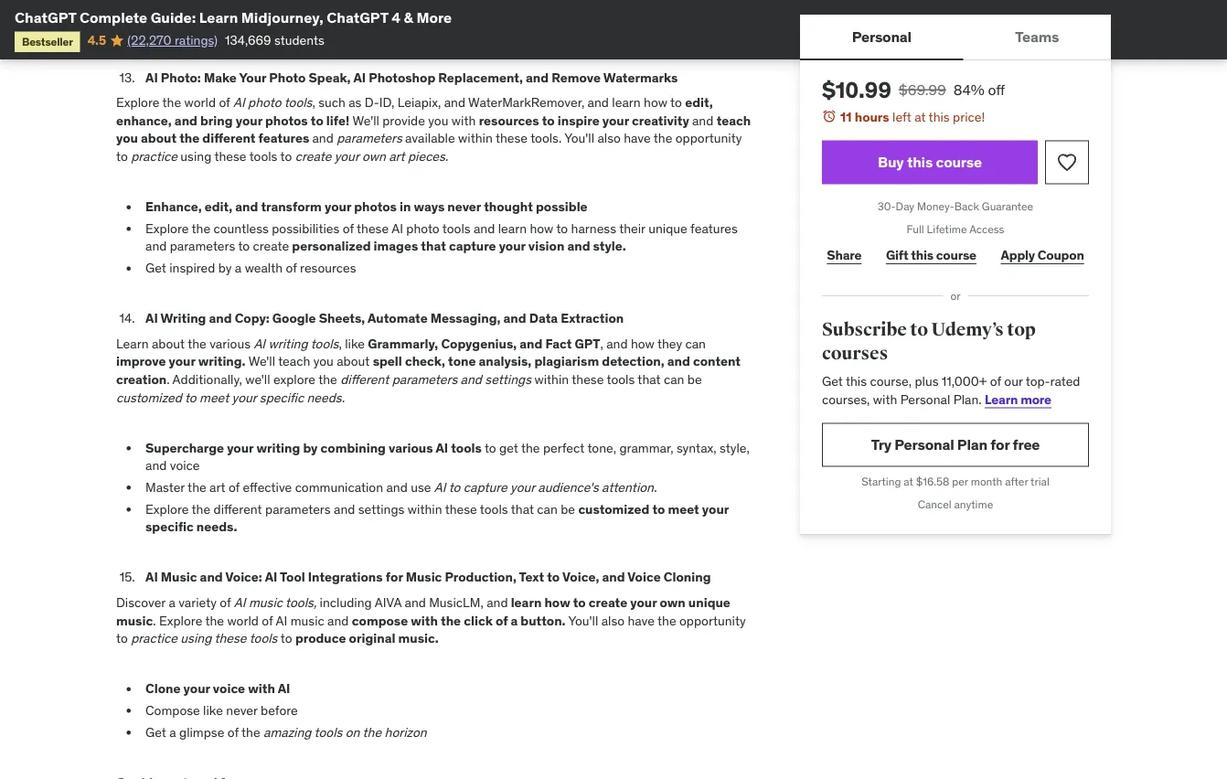 Task type: locate. For each thing, give the bounding box(es) containing it.
like up glimpse
[[203, 703, 223, 719]]

various inside learn about the various ai writing tools , like grammarly, copygenius, and fact gpt , and how they can improve your writing. we'll teach you about
[[210, 336, 251, 352]]

1 vertical spatial opportunity
[[680, 613, 746, 629]]

and inside to get the perfect tone, grammar, syntax, style, and voice
[[145, 458, 167, 474]]

0 vertical spatial customized
[[116, 390, 182, 406]]

to get the perfect tone, grammar, syntax, style, and voice
[[145, 440, 750, 474]]

the inside teach you about the different features
[[179, 131, 200, 147]]

1 course from the top
[[936, 153, 983, 172]]

1 horizontal spatial needs.
[[307, 390, 345, 406]]

off
[[988, 80, 1006, 99]]

explore down master
[[145, 501, 189, 518]]

unique inside learn how to create your own unique music
[[689, 595, 731, 611]]

tools inside . additionally, we'll explore the different parameters and settings within these tools that can be customized to meet your specific needs.
[[607, 372, 635, 388]]

create down life!
[[295, 149, 331, 165]]

our
[[1005, 373, 1023, 390]]

1 horizontal spatial chatgpt
[[327, 8, 388, 27]]

like inside clone your voice with ai compose like never before get a glimpse of the amazing tools on the horizon
[[203, 703, 223, 719]]

different down spell
[[340, 372, 389, 388]]

and inside spell check, tone analysis, plagiarism detection, and content creation
[[668, 354, 691, 370]]

course for buy this course
[[936, 153, 983, 172]]

1 horizontal spatial teach
[[717, 113, 751, 129]]

1 vertical spatial photo
[[406, 221, 440, 237]]

chatgpt up the bestseller
[[15, 8, 76, 27]]

0 vertical spatial needs.
[[307, 390, 345, 406]]

with up before
[[248, 681, 275, 698]]

with down course,
[[874, 391, 898, 407]]

communication
[[295, 480, 383, 496]]

a inside clone your voice with ai compose like never before get a glimpse of the amazing tools on the horizon
[[169, 724, 176, 741]]

0 horizontal spatial resources
[[300, 260, 356, 277]]

0 vertical spatial like
[[345, 336, 365, 352]]

settings down master the art of effective communication and use ai to capture your audience's attention.
[[358, 501, 405, 518]]

2 practice from the top
[[131, 631, 177, 647]]

explore for explore the different parameters and settings within these tools that can be
[[145, 501, 189, 518]]

to down additionally,
[[185, 390, 196, 406]]

0 vertical spatial specific
[[260, 390, 304, 406]]

also down inspire
[[598, 131, 621, 147]]

30-day money-back guarantee full lifetime access
[[878, 200, 1034, 236]]

combining
[[321, 440, 386, 457]]

for inside try personal plan for free link
[[991, 435, 1010, 454]]

you'll down inspire
[[565, 131, 595, 147]]

0 vertical spatial for
[[991, 435, 1010, 454]]

automate
[[368, 311, 428, 327]]

different down effective
[[214, 501, 262, 518]]

1 horizontal spatial music
[[406, 570, 442, 586]]

voice down supercharge
[[170, 458, 200, 474]]

you'll inside you'll also have the opportunity to
[[569, 613, 599, 629]]

your inside . additionally, we'll explore the different parameters and settings within these tools that can be customized to meet your specific needs.
[[232, 390, 257, 406]]

you'll inside available within these tools. you'll also have the opportunity to
[[565, 131, 595, 147]]

0 horizontal spatial can
[[537, 501, 558, 518]]

0 vertical spatial settings
[[485, 372, 532, 388]]

at inside starting at $16.58 per month after trial cancel anytime
[[904, 475, 914, 489]]

1 horizontal spatial for
[[991, 435, 1010, 454]]

how up creativity
[[644, 95, 668, 111]]

tab list containing personal
[[801, 15, 1112, 60]]

0 vertical spatial we'll
[[353, 113, 380, 129]]

explore the world of ai photo tools , such as d-id, leiapix, and watermarkremover, and learn how to
[[116, 95, 685, 111]]

how inside "explore the countless possibilities of these ai photo tools and learn how to harness their unique features and parameters to create"
[[530, 221, 554, 237]]

the inside learn about the various ai writing tools , like grammarly, copygenius, and fact gpt , and how they can improve your writing. we'll teach you about
[[188, 336, 207, 352]]

buy this course
[[878, 153, 983, 172]]

integrations
[[308, 570, 383, 586]]

0 horizontal spatial be
[[561, 501, 575, 518]]

impactful
[[473, 19, 532, 35]]

world up bring
[[184, 95, 216, 111]]

music down discover a variety of ai music tools, including aiva and musiclm, and
[[291, 613, 325, 629]]

photos up "images"
[[354, 199, 397, 215]]

bestseller
[[22, 34, 73, 48]]

0 vertical spatial art
[[389, 149, 405, 165]]

1 vertical spatial specific
[[145, 519, 194, 536]]

explore
[[273, 372, 316, 388]]

2 vertical spatial about
[[337, 354, 370, 370]]

music up variety
[[161, 570, 197, 586]]

0 horizontal spatial specific
[[145, 519, 194, 536]]

1 horizontal spatial voice
[[213, 681, 245, 698]]

needs. inside customized to meet your specific needs.
[[197, 519, 237, 536]]

needs. up voice:
[[197, 519, 237, 536]]

get up courses,
[[822, 373, 843, 390]]

learn inside learn how to create your own unique music
[[511, 595, 542, 611]]

provide
[[383, 113, 425, 129]]

possibilities
[[272, 221, 340, 237]]

0 horizontal spatial customized
[[116, 390, 182, 406]]

0 vertical spatial different
[[203, 131, 256, 147]]

0 vertical spatial learn
[[612, 95, 641, 111]]

2 course from the top
[[937, 247, 977, 263]]

1 vertical spatial for
[[386, 570, 403, 586]]

writing.
[[198, 354, 246, 370]]

tab list
[[801, 15, 1112, 60]]

0 horizontal spatial features
[[259, 131, 309, 147]]

settings down analysis,
[[485, 372, 532, 388]]

1 practice from the top
[[131, 149, 177, 165]]

and down life!
[[312, 131, 334, 147]]

1 horizontal spatial edit,
[[685, 95, 713, 111]]

be down "audience's"
[[561, 501, 575, 518]]

ratings)
[[175, 32, 218, 48]]

also inside available within these tools. you'll also have the opportunity to
[[598, 131, 621, 147]]

you inside teach you about the different features
[[116, 131, 138, 147]]

0 vertical spatial also
[[598, 131, 621, 147]]

detection,
[[602, 354, 665, 370]]

of right variety
[[220, 595, 231, 611]]

to up tools.
[[542, 113, 555, 129]]

art left effective
[[210, 480, 226, 496]]

speak,
[[309, 69, 351, 86]]

2 horizontal spatial ,
[[601, 336, 604, 352]]

this inside 'button'
[[907, 153, 933, 172]]

1 horizontal spatial music
[[249, 595, 283, 611]]

chatgpt left '4'
[[327, 8, 388, 27]]

edit, inside edit, enhance, and bring your photos to life!
[[685, 95, 713, 111]]

this right gift
[[912, 247, 934, 263]]

practice
[[131, 149, 177, 165], [131, 631, 177, 647]]

1 vertical spatial in
[[400, 199, 411, 215]]

1 vertical spatial never
[[226, 703, 258, 719]]

2 vertical spatial that
[[511, 501, 534, 518]]

learn
[[612, 95, 641, 111], [498, 221, 527, 237], [511, 595, 542, 611]]

1 horizontal spatial can
[[664, 372, 685, 388]]

learn inside learn about the various ai writing tools , like grammarly, copygenius, and fact gpt , and how they can improve your writing. we'll teach you about
[[116, 336, 149, 352]]

1 horizontal spatial you
[[313, 354, 334, 370]]

tools inside learn about the various ai writing tools , like grammarly, copygenius, and fact gpt , and how they can improve your writing. we'll teach you about
[[311, 336, 339, 352]]

tools inside clone your voice with ai compose like never before get a glimpse of the amazing tools on the horizon
[[314, 724, 342, 741]]

0 vertical spatial world
[[184, 95, 216, 111]]

0 vertical spatial photos
[[265, 113, 308, 129]]

0 horizontal spatial never
[[226, 703, 258, 719]]

your
[[239, 69, 266, 86]]

ai left photo:
[[145, 69, 158, 86]]

money-
[[918, 200, 955, 214]]

this for get
[[846, 373, 867, 390]]

to down "voice,"
[[573, 595, 586, 611]]

audience's
[[538, 480, 599, 496]]

edit, up countless
[[205, 199, 233, 215]]

these inside . additionally, we'll explore the different parameters and settings within these tools that can be customized to meet your specific needs.
[[572, 372, 604, 388]]

about down enhance,
[[141, 131, 177, 147]]

lifetime
[[927, 222, 968, 236]]

practice down discover
[[131, 631, 177, 647]]

at right left
[[915, 108, 926, 125]]

0 vertical spatial using
[[181, 149, 212, 165]]

back
[[955, 200, 980, 214]]

price!
[[953, 108, 985, 125]]

these inside "explore the countless possibilities of these ai photo tools and learn how to harness their unique features and parameters to create"
[[357, 221, 389, 237]]

effective
[[243, 480, 292, 496]]

resources down watermarkremover,
[[479, 113, 539, 129]]

0 vertical spatial within
[[458, 131, 493, 147]]

of right glimpse
[[228, 724, 239, 741]]

voice inside clone your voice with ai compose like never before get a glimpse of the amazing tools on the horizon
[[213, 681, 245, 698]]

photo down ways
[[406, 221, 440, 237]]

get
[[145, 260, 166, 277], [822, 373, 843, 390], [145, 724, 166, 741]]

meet inside customized to meet your specific needs.
[[668, 501, 700, 518]]

within right available
[[458, 131, 493, 147]]

of up personalized
[[343, 221, 354, 237]]

. for explore
[[153, 613, 156, 629]]

2 horizontal spatial can
[[686, 336, 706, 352]]

1 vertical spatial using
[[181, 631, 212, 647]]

free
[[1013, 435, 1041, 454]]

like
[[345, 336, 365, 352], [203, 703, 223, 719]]

and up inspire
[[588, 95, 609, 111]]

capture down thought
[[449, 239, 496, 255]]

and up "detection,"
[[607, 336, 628, 352]]

course inside 'button'
[[936, 153, 983, 172]]

writing inside learn about the various ai writing tools , like grammarly, copygenius, and fact gpt , and how they can improve your writing. we'll teach you about
[[269, 336, 308, 352]]

edit, up creativity
[[685, 95, 713, 111]]

1 chatgpt from the left
[[15, 8, 76, 27]]

enhance, edit, and transform your photos in ways never thought possible
[[145, 199, 588, 215]]

explore for explore the countless possibilities of these ai photo tools and learn how to harness their unique features and parameters to create
[[145, 221, 189, 237]]

content up remove
[[535, 19, 583, 35]]

1 horizontal spatial specific
[[260, 390, 304, 406]]

photo down the your
[[248, 95, 281, 111]]

for up aiva
[[386, 570, 403, 586]]

features inside "explore the countless possibilities of these ai photo tools and learn how to harness their unique features and parameters to create"
[[691, 221, 738, 237]]

0 vertical spatial resources
[[479, 113, 539, 129]]

0 vertical spatial be
[[688, 372, 702, 388]]

1 vertical spatial can
[[664, 372, 685, 388]]

starting
[[862, 475, 902, 489]]

0 vertical spatial meet
[[199, 390, 229, 406]]

1 horizontal spatial art
[[389, 149, 405, 165]]

the inside "explore the countless possibilities of these ai photo tools and learn how to harness their unique features and parameters to create"
[[192, 221, 211, 237]]

personal button
[[801, 15, 964, 59]]

guarantee
[[982, 200, 1034, 214]]

using down variety
[[181, 631, 212, 647]]

photo
[[248, 95, 281, 111], [406, 221, 440, 237]]

the inside available within these tools. you'll also have the opportunity to
[[654, 131, 673, 147]]

starting at $16.58 per month after trial cancel anytime
[[862, 475, 1050, 512]]

0 vertical spatial .
[[167, 372, 170, 388]]

1 vertical spatial like
[[203, 703, 223, 719]]

1 horizontal spatial be
[[688, 372, 702, 388]]

this inside get this course, plus 11,000+ of our top-rated courses, with personal plan.
[[846, 373, 867, 390]]

0 vertical spatial features
[[259, 131, 309, 147]]

a left variety
[[169, 595, 175, 611]]

1 horizontal spatial meet
[[668, 501, 700, 518]]

1 horizontal spatial settings
[[485, 372, 532, 388]]

1 horizontal spatial own
[[660, 595, 686, 611]]

that
[[421, 239, 446, 255], [638, 372, 661, 388], [511, 501, 534, 518]]

0 horizontal spatial like
[[203, 703, 223, 719]]

0 horizontal spatial music
[[116, 613, 153, 629]]

0 vertical spatial personal
[[852, 27, 912, 46]]

2 horizontal spatial within
[[535, 372, 569, 388]]

try
[[872, 435, 892, 454]]

your up additionally,
[[169, 354, 195, 370]]

per
[[953, 475, 969, 489]]

personal up $10.99
[[852, 27, 912, 46]]

how up "detection,"
[[631, 336, 655, 352]]

can inside learn about the various ai writing tools , like grammarly, copygenius, and fact gpt , and how they can improve your writing. we'll teach you about
[[686, 336, 706, 352]]

1 vertical spatial different
[[340, 372, 389, 388]]

2 horizontal spatial you
[[428, 113, 449, 129]]

you up explore
[[313, 354, 334, 370]]

creativity
[[632, 113, 690, 129]]

1 vertical spatial get
[[822, 373, 843, 390]]

trial
[[1031, 475, 1050, 489]]

and left use
[[386, 480, 408, 496]]

how up button.
[[545, 595, 571, 611]]

to down discover
[[116, 631, 128, 647]]

, for like
[[339, 336, 342, 352]]

parameters down d- in the top of the page
[[337, 131, 402, 147]]

about left spell
[[337, 354, 370, 370]]

sheets,
[[319, 311, 365, 327]]

customized inside customized to meet your specific needs.
[[579, 501, 650, 518]]

photos for to
[[265, 113, 308, 129]]

possible
[[536, 199, 588, 215]]

1 vertical spatial meet
[[668, 501, 700, 518]]

to inside to get the perfect tone, grammar, syntax, style, and voice
[[485, 440, 497, 457]]

be up syntax,
[[688, 372, 702, 388]]

2 horizontal spatial that
[[638, 372, 661, 388]]

1 vertical spatial voice
[[213, 681, 245, 698]]

course down lifetime
[[937, 247, 977, 263]]

1 vertical spatial features
[[691, 221, 738, 237]]

customized down creation at top
[[116, 390, 182, 406]]

clone your voice with ai compose like never before get a glimpse of the amazing tools on the horizon
[[145, 681, 427, 741]]

opportunity inside available within these tools. you'll also have the opportunity to
[[676, 131, 742, 147]]

2 using from the top
[[181, 631, 212, 647]]

1 horizontal spatial that
[[511, 501, 534, 518]]

practice for practice using these tools to produce original music.
[[131, 631, 177, 647]]

style.
[[593, 239, 626, 255]]

variety
[[179, 595, 217, 611]]

1 horizontal spatial ,
[[339, 336, 342, 352]]

tools down photo
[[284, 95, 312, 111]]

buy this course button
[[822, 141, 1038, 184]]

at
[[915, 108, 926, 125], [904, 475, 914, 489]]

style,
[[720, 440, 750, 457]]

1 horizontal spatial at
[[915, 108, 926, 125]]

0 horizontal spatial meet
[[199, 390, 229, 406]]

0 vertical spatial have
[[624, 131, 651, 147]]

this up courses,
[[846, 373, 867, 390]]

of left our
[[991, 373, 1002, 390]]

ai inside clone your voice with ai compose like never before get a glimpse of the amazing tools on the horizon
[[278, 681, 290, 698]]

create down "voice,"
[[589, 595, 628, 611]]

and inside edit, enhance, and bring your photos to life!
[[175, 113, 198, 129]]

0 horizontal spatial by
[[218, 260, 232, 277]]

create inside "explore the countless possibilities of these ai photo tools and learn how to harness their unique features and parameters to create"
[[253, 239, 289, 255]]

resources
[[479, 113, 539, 129], [300, 260, 356, 277]]

perfect
[[543, 440, 585, 457]]

1 vertical spatial photos
[[354, 199, 397, 215]]

0 vertical spatial about
[[141, 131, 177, 147]]

1 music from the left
[[161, 570, 197, 586]]

. inside . additionally, we'll explore the different parameters and settings within these tools that can be customized to meet your specific needs.
[[167, 372, 170, 388]]

using
[[181, 149, 212, 165], [181, 631, 212, 647]]

0 horizontal spatial within
[[408, 501, 442, 518]]

specific inside . additionally, we'll explore the different parameters and settings within these tools that can be customized to meet your specific needs.
[[260, 390, 304, 406]]

1 horizontal spatial resources
[[479, 113, 539, 129]]

explore inside "explore the countless possibilities of these ai photo tools and learn how to harness their unique features and parameters to create"
[[145, 221, 189, 237]]

coupon
[[1038, 247, 1085, 263]]

explore the different parameters and settings within these tools that can be
[[145, 501, 579, 518]]

resources down personalized
[[300, 260, 356, 277]]

personal
[[852, 27, 912, 46], [901, 391, 951, 407], [895, 435, 955, 454]]

time
[[699, 19, 727, 35]]

0 vertical spatial course
[[936, 153, 983, 172]]

writing
[[161, 311, 206, 327]]

get this course, plus 11,000+ of our top-rated courses, with personal plan.
[[822, 373, 1081, 407]]

(22,270 ratings)
[[127, 32, 218, 48]]

horizon
[[385, 724, 427, 741]]

teach inside learn about the various ai writing tools , like grammarly, copygenius, and fact gpt , and how they can improve your writing. we'll teach you about
[[278, 354, 310, 370]]

your inside clone your voice with ai compose like never before get a glimpse of the amazing tools on the horizon
[[183, 681, 210, 698]]

0 horizontal spatial that
[[421, 239, 446, 255]]

0 vertical spatial edit,
[[685, 95, 713, 111]]

world down voice:
[[227, 613, 259, 629]]

share
[[827, 247, 862, 263]]

have down creativity
[[624, 131, 651, 147]]

learn up button.
[[511, 595, 542, 611]]

within inside . additionally, we'll explore the different parameters and settings within these tools that can be customized to meet your specific needs.
[[535, 372, 569, 388]]

2 music from the left
[[406, 570, 442, 586]]

photos inside edit, enhance, and bring your photos to life!
[[265, 113, 308, 129]]

anytime
[[955, 497, 994, 512]]

get inside get this course, plus 11,000+ of our top-rated courses, with personal plan.
[[822, 373, 843, 390]]

be inside . additionally, we'll explore the different parameters and settings within these tools that can be customized to meet your specific needs.
[[688, 372, 702, 388]]

content inside spell check, tone analysis, plagiarism detection, and content creation
[[693, 354, 741, 370]]

0 vertical spatial various
[[210, 336, 251, 352]]

like down sheets,
[[345, 336, 365, 352]]

we'll down d- in the top of the page
[[353, 113, 380, 129]]

have
[[624, 131, 651, 147], [628, 613, 655, 629]]

specific
[[260, 390, 304, 406], [145, 519, 194, 536]]

the
[[676, 19, 696, 35], [162, 95, 181, 111], [179, 131, 200, 147], [654, 131, 673, 147], [192, 221, 211, 237], [188, 336, 207, 352], [319, 372, 337, 388], [521, 440, 540, 457], [188, 480, 206, 496], [192, 501, 211, 518], [205, 613, 224, 629], [441, 613, 461, 629], [658, 613, 677, 629], [242, 724, 260, 741], [363, 724, 382, 741]]

1 using from the top
[[181, 149, 212, 165]]

also right button.
[[602, 613, 625, 629]]

. for additionally,
[[167, 372, 170, 388]]

1 horizontal spatial customized
[[579, 501, 650, 518]]

1 horizontal spatial by
[[303, 440, 318, 457]]

courses
[[822, 342, 888, 365]]

learn how to personalize your videos and create unique, impactful content in a fraction of the time
[[145, 19, 727, 35]]

0 vertical spatial unique
[[649, 221, 688, 237]]

ai photo: make your photo speak, ai photoshop replacement, and remove watermarks
[[145, 69, 678, 86]]

own
[[362, 149, 386, 165], [660, 595, 686, 611]]

specific inside customized to meet your specific needs.
[[145, 519, 194, 536]]

photoshop
[[369, 69, 436, 86]]

1 vertical spatial teach
[[278, 354, 310, 370]]

inspired
[[169, 260, 215, 277]]

your right bring
[[236, 113, 262, 129]]

0 horizontal spatial photos
[[265, 113, 308, 129]]

copygenius,
[[441, 336, 517, 352]]

in left ways
[[400, 199, 411, 215]]

$10.99 $69.99 84% off
[[822, 76, 1006, 103]]

, for such
[[312, 95, 315, 111]]

learn down watermarks
[[612, 95, 641, 111]]

courses,
[[822, 391, 870, 407]]

and
[[359, 19, 380, 35], [526, 69, 549, 86], [444, 95, 466, 111], [588, 95, 609, 111], [175, 113, 198, 129], [693, 113, 714, 129], [312, 131, 334, 147], [235, 199, 258, 215], [474, 221, 495, 237], [145, 239, 167, 255], [568, 239, 591, 255], [209, 311, 232, 327], [504, 311, 527, 327], [520, 336, 543, 352], [607, 336, 628, 352], [668, 354, 691, 370], [461, 372, 482, 388], [145, 458, 167, 474], [386, 480, 408, 496], [334, 501, 355, 518], [200, 570, 223, 586], [602, 570, 625, 586], [405, 595, 426, 611], [487, 595, 508, 611], [328, 613, 349, 629]]

1 vertical spatial you'll
[[569, 613, 599, 629]]

. down discover
[[153, 613, 156, 629]]

also inside you'll also have the opportunity to
[[602, 613, 625, 629]]

to left life!
[[311, 113, 324, 129]]

of right click
[[496, 613, 508, 629]]

by
[[218, 260, 232, 277], [303, 440, 318, 457]]

0 horizontal spatial voice
[[170, 458, 200, 474]]

of inside "explore the countless possibilities of these ai photo tools and learn how to harness their unique features and parameters to create"
[[343, 221, 354, 237]]

settings
[[485, 372, 532, 388], [358, 501, 405, 518]]

can inside . additionally, we'll explore the different parameters and settings within these tools that can be customized to meet your specific needs.
[[664, 372, 685, 388]]

day
[[896, 200, 915, 214]]

discover a variety of ai music tools, including aiva and musiclm, and
[[116, 595, 508, 611]]

various
[[210, 336, 251, 352], [389, 440, 433, 457]]



Task type: describe. For each thing, give the bounding box(es) containing it.
1 horizontal spatial never
[[448, 199, 481, 215]]

of right 'fraction'
[[661, 19, 673, 35]]

2 horizontal spatial music
[[291, 613, 325, 629]]

your down and parameters
[[335, 149, 359, 165]]

aiva
[[375, 595, 402, 611]]

this for gift
[[912, 247, 934, 263]]

learn for learn more
[[985, 391, 1018, 407]]

harness
[[571, 221, 617, 237]]

and down harness
[[568, 239, 591, 255]]

master the art of effective communication and use ai to capture your audience's attention.
[[145, 480, 657, 496]]

voice inside to get the perfect tone, grammar, syntax, style, and voice
[[170, 458, 200, 474]]

4
[[392, 8, 401, 27]]

get for get this course, plus 11,000+ of our top-rated courses, with personal plan.
[[822, 373, 843, 390]]

to inside available within these tools. you'll also have the opportunity to
[[116, 149, 128, 165]]

cloning
[[664, 570, 711, 586]]

with inside get this course, plus 11,000+ of our top-rated courses, with personal plan.
[[874, 391, 898, 407]]

to inside . additionally, we'll explore the different parameters and settings within these tools that can be customized to meet your specific needs.
[[185, 390, 196, 406]]

these down to get the perfect tone, grammar, syntax, style, and voice on the bottom
[[445, 501, 477, 518]]

using for practice using these tools to produce original music.
[[181, 631, 212, 647]]

get inside clone your voice with ai compose like never before get a glimpse of the amazing tools on the horizon
[[145, 724, 166, 741]]

ai up discover
[[145, 570, 158, 586]]

ai down voice:
[[234, 595, 246, 611]]

and up watermarkremover,
[[526, 69, 549, 86]]

0 vertical spatial in
[[586, 19, 597, 35]]

your inside learn how to create your own unique music
[[631, 595, 657, 611]]

supercharge
[[145, 440, 224, 457]]

0 horizontal spatial for
[[386, 570, 403, 586]]

subscribe
[[822, 319, 907, 341]]

0 vertical spatial that
[[421, 239, 446, 255]]

teams
[[1016, 27, 1060, 46]]

google
[[272, 311, 316, 327]]

tool
[[280, 570, 305, 586]]

of right the wealth
[[286, 260, 297, 277]]

ai down the your
[[233, 95, 245, 111]]

0 vertical spatial content
[[535, 19, 583, 35]]

ai music and voice: ai tool integrations for music production, text to voice, and voice cloning
[[145, 570, 711, 586]]

have inside you'll also have the opportunity to
[[628, 613, 655, 629]]

a left 'fraction'
[[600, 19, 607, 35]]

$10.99
[[822, 76, 892, 103]]

with up available
[[452, 113, 476, 129]]

about inside teach you about the different features
[[141, 131, 177, 147]]

ways
[[414, 199, 445, 215]]

learn more
[[985, 391, 1052, 407]]

have inside available within these tools. you'll also have the opportunity to
[[624, 131, 651, 147]]

and right aiva
[[405, 595, 426, 611]]

text
[[519, 570, 544, 586]]

rated
[[1051, 373, 1081, 390]]

1 vertical spatial resources
[[300, 260, 356, 277]]

of inside clone your voice with ai compose like never before get a glimpse of the amazing tools on the horizon
[[228, 724, 239, 741]]

1 vertical spatial capture
[[464, 480, 508, 496]]

get for get inspired by a wealth of resources
[[145, 260, 166, 277]]

your down get on the bottom left of the page
[[511, 480, 535, 496]]

messaging,
[[431, 311, 501, 327]]

your left vision
[[499, 239, 526, 255]]

ai inside learn about the various ai writing tools , like grammarly, copygenius, and fact gpt , and how they can improve your writing. we'll teach you about
[[254, 336, 265, 352]]

2 chatgpt from the left
[[327, 8, 388, 27]]

different inside . additionally, we'll explore the different parameters and settings within these tools that can be customized to meet your specific needs.
[[340, 372, 389, 388]]

parameters down effective
[[265, 501, 331, 518]]

grammar,
[[620, 440, 674, 457]]

personal inside 'button'
[[852, 27, 912, 46]]

personal inside get this course, plus 11,000+ of our top-rated courses, with personal plan.
[[901, 391, 951, 407]]

0 horizontal spatial edit,
[[205, 199, 233, 215]]

you inside learn about the various ai writing tools , like grammarly, copygenius, and fact gpt , and how they can improve your writing. we'll teach you about
[[313, 354, 334, 370]]

grammarly,
[[368, 336, 438, 352]]

ai up 'practice using these tools to produce original music.'
[[276, 613, 288, 629]]

and right creativity
[[693, 113, 714, 129]]

0 horizontal spatial world
[[184, 95, 216, 111]]

your inside edit, enhance, and bring your photos to life!
[[236, 113, 262, 129]]

access
[[970, 222, 1005, 236]]

0 horizontal spatial photo
[[248, 95, 281, 111]]

try personal plan for free
[[872, 435, 1041, 454]]

gift this course
[[886, 247, 977, 263]]

to down to get the perfect tone, grammar, syntax, style, and voice on the bottom
[[449, 480, 461, 496]]

and down including
[[328, 613, 349, 629]]

and parameters
[[312, 131, 402, 147]]

produce
[[295, 631, 346, 647]]

these down variety
[[214, 631, 247, 647]]

tools inside "explore the countless possibilities of these ai photo tools and learn how to harness their unique features and parameters to create"
[[443, 221, 471, 237]]

2 vertical spatial personal
[[895, 435, 955, 454]]

spell check, tone analysis, plagiarism detection, and content creation
[[116, 354, 741, 388]]

and left '4'
[[359, 19, 380, 35]]

customized to meet your specific needs.
[[145, 501, 729, 536]]

1 vertical spatial art
[[210, 480, 226, 496]]

available
[[405, 131, 455, 147]]

learn inside "explore the countless possibilities of these ai photo tools and learn how to harness their unique features and parameters to create"
[[498, 221, 527, 237]]

ai up master the art of effective communication and use ai to capture your audience's attention.
[[436, 440, 448, 457]]

on
[[346, 724, 360, 741]]

transform
[[261, 199, 322, 215]]

to inside you'll also have the opportunity to
[[116, 631, 128, 647]]

top-
[[1026, 373, 1051, 390]]

11
[[841, 108, 852, 125]]

settings inside . additionally, we'll explore the different parameters and settings within these tools that can be customized to meet your specific needs.
[[485, 372, 532, 388]]

how inside learn how to create your own unique music
[[545, 595, 571, 611]]

to left 134,669 on the top of page
[[208, 19, 219, 35]]

2 vertical spatial can
[[537, 501, 558, 518]]

using for practice using these tools to create your own art pieces.
[[181, 149, 212, 165]]

ai right use
[[434, 480, 446, 496]]

to inside subscribe to udemy's top courses
[[911, 319, 929, 341]]

never inside clone your voice with ai compose like never before get a glimpse of the amazing tools on the horizon
[[226, 703, 258, 719]]

ai left writing
[[145, 311, 158, 327]]

pieces.
[[408, 149, 448, 165]]

and up countless
[[235, 199, 258, 215]]

needs. inside . additionally, we'll explore the different parameters and settings within these tools that can be customized to meet your specific needs.
[[307, 390, 345, 406]]

analysis,
[[479, 354, 532, 370]]

copy:
[[235, 311, 270, 327]]

and up personalized images that capture your vision and style.
[[474, 221, 495, 237]]

videos
[[318, 19, 356, 35]]

0 vertical spatial capture
[[449, 239, 496, 255]]

wishlist image
[[1057, 151, 1079, 173]]

plan
[[958, 435, 988, 454]]

to left "produce"
[[281, 631, 292, 647]]

remove
[[552, 69, 601, 86]]

ai left the tool
[[265, 570, 278, 586]]

inspire
[[558, 113, 600, 129]]

this for buy
[[907, 153, 933, 172]]

music inside learn how to create your own unique music
[[116, 613, 153, 629]]

and left copy:
[[209, 311, 232, 327]]

of inside get this course, plus 11,000+ of our top-rated courses, with personal plan.
[[991, 373, 1002, 390]]

explore the countless possibilities of these ai photo tools and learn how to harness their unique features and parameters to create
[[145, 221, 738, 255]]

to right "text"
[[547, 570, 560, 586]]

a left button.
[[511, 613, 518, 629]]

students
[[274, 32, 325, 48]]

1 horizontal spatial various
[[389, 440, 433, 457]]

that inside . additionally, we'll explore the different parameters and settings within these tools that can be customized to meet your specific needs.
[[638, 372, 661, 388]]

guide:
[[151, 8, 196, 27]]

learn about the various ai writing tools , like grammarly, copygenius, and fact gpt , and how they can improve your writing. we'll teach you about
[[116, 336, 706, 370]]

tone,
[[588, 440, 617, 457]]

midjourney,
[[241, 8, 324, 27]]

plagiarism
[[535, 354, 599, 370]]

to inside customized to meet your specific needs.
[[653, 501, 665, 518]]

to down countless
[[238, 239, 250, 255]]

and up teach you about the different features
[[444, 95, 466, 111]]

spell
[[373, 354, 402, 370]]

practice using these tools to create your own art pieces.
[[128, 149, 448, 165]]

customized inside . additionally, we'll explore the different parameters and settings within these tools that can be customized to meet your specific needs.
[[116, 390, 182, 406]]

ai up as
[[353, 69, 366, 86]]

additionally,
[[173, 372, 242, 388]]

course for gift this course
[[937, 247, 977, 263]]

within inside available within these tools. you'll also have the opportunity to
[[458, 131, 493, 147]]

teach inside teach you about the different features
[[717, 113, 751, 129]]

get
[[500, 440, 519, 457]]

full
[[907, 222, 925, 236]]

of up 'practice using these tools to produce original music.'
[[262, 613, 273, 629]]

the inside to get the perfect tone, grammar, syntax, style, and voice
[[521, 440, 540, 457]]

and left data at the left top
[[504, 311, 527, 327]]

and left voice on the right of the page
[[602, 570, 625, 586]]

1 horizontal spatial we'll
[[353, 113, 380, 129]]

0 vertical spatial at
[[915, 108, 926, 125]]

. additionally, we'll explore the different parameters and settings within these tools that can be customized to meet your specific needs.
[[116, 372, 702, 406]]

supercharge your writing by combining various ai tools
[[145, 440, 482, 457]]

we'll
[[245, 372, 270, 388]]

your left videos
[[291, 19, 315, 35]]

parameters inside . additionally, we'll explore the different parameters and settings within these tools that can be customized to meet your specific needs.
[[392, 372, 458, 388]]

photo inside "explore the countless possibilities of these ai photo tools and learn how to harness their unique features and parameters to create"
[[406, 221, 440, 237]]

to down possible
[[557, 221, 568, 237]]

with up music.
[[411, 613, 438, 629]]

to up transform
[[280, 149, 292, 165]]

replacement,
[[439, 69, 523, 86]]

your inside learn about the various ai writing tools , like grammarly, copygenius, and fact gpt , and how they can improve your writing. we'll teach you about
[[169, 354, 195, 370]]

alarm image
[[822, 109, 837, 124]]

0 vertical spatial by
[[218, 260, 232, 277]]

your inside customized to meet your specific needs.
[[702, 501, 729, 518]]

0 vertical spatial you
[[428, 113, 449, 129]]

tools left "produce"
[[249, 631, 278, 647]]

teach you about the different features
[[116, 113, 751, 147]]

and left fact
[[520, 336, 543, 352]]

compose
[[352, 613, 408, 629]]

these inside available within these tools. you'll also have the opportunity to
[[496, 131, 528, 147]]

tone
[[448, 354, 476, 370]]

learn for learn how to personalize your videos and create unique, impactful content in a fraction of the time
[[145, 19, 178, 35]]

syntax,
[[677, 440, 717, 457]]

how inside learn about the various ai writing tools , like grammarly, copygenius, and fact gpt , and how they can improve your writing. we'll teach you about
[[631, 336, 655, 352]]

features inside teach you about the different features
[[259, 131, 309, 147]]

0 vertical spatial own
[[362, 149, 386, 165]]

check,
[[405, 354, 446, 370]]

practice for practice using these tools to create your own art pieces.
[[131, 149, 177, 165]]

explore for explore the world of ai photo tools , such as d-id, leiapix, and watermarkremover, and learn how to
[[116, 95, 160, 111]]

the inside you'll also have the opportunity to
[[658, 613, 677, 629]]

opportunity inside you'll also have the opportunity to
[[680, 613, 746, 629]]

make
[[204, 69, 237, 86]]

creation
[[116, 372, 167, 388]]

1 vertical spatial world
[[227, 613, 259, 629]]

your right inspire
[[603, 113, 629, 129]]

unique inside "explore the countless possibilities of these ai photo tools and learn how to harness their unique features and parameters to create"
[[649, 221, 688, 237]]

1 vertical spatial writing
[[257, 440, 300, 457]]

practice using these tools to produce original music.
[[131, 631, 439, 647]]

create left unique,
[[383, 19, 422, 35]]

ai inside "explore the countless possibilities of these ai photo tools and learn how to harness their unique features and parameters to create"
[[392, 221, 403, 237]]

&
[[404, 8, 413, 27]]

of left effective
[[229, 480, 240, 496]]

tools up transform
[[249, 149, 278, 165]]

0 horizontal spatial settings
[[358, 501, 405, 518]]

0 horizontal spatial in
[[400, 199, 411, 215]]

photos for in
[[354, 199, 397, 215]]

get inspired by a wealth of resources
[[145, 260, 356, 277]]

gift this course link
[[882, 237, 982, 274]]

like inside learn about the various ai writing tools , like grammarly, copygenius, and fact gpt , and how they can improve your writing. we'll teach you about
[[345, 336, 365, 352]]

how right (22,270
[[181, 19, 205, 35]]

parameters inside "explore the countless possibilities of these ai photo tools and learn how to harness their unique features and parameters to create"
[[170, 239, 235, 255]]

with inside clone your voice with ai compose like never before get a glimpse of the amazing tools on the horizon
[[248, 681, 275, 698]]

own inside learn how to create your own unique music
[[660, 595, 686, 611]]

your up effective
[[227, 440, 254, 457]]

top
[[1008, 319, 1036, 341]]

and inside . additionally, we'll explore the different parameters and settings within these tools that can be customized to meet your specific needs.
[[461, 372, 482, 388]]

plus
[[915, 373, 939, 390]]

to up creativity
[[671, 95, 682, 111]]

to inside edit, enhance, and bring your photos to life!
[[311, 113, 324, 129]]

you'll also have the opportunity to
[[116, 613, 746, 647]]

attention.
[[602, 480, 657, 496]]

hours
[[855, 108, 890, 125]]

134,669 students
[[225, 32, 325, 48]]

tools down get on the bottom left of the page
[[480, 501, 508, 518]]

a left the wealth
[[235, 260, 242, 277]]

learn more link
[[985, 391, 1052, 407]]

learn for learn about the various ai writing tools , like grammarly, copygenius, and fact gpt , and how they can improve your writing. we'll teach you about
[[116, 336, 149, 352]]

11,000+
[[942, 373, 988, 390]]

and up click
[[487, 595, 508, 611]]

voice
[[628, 570, 661, 586]]

different inside teach you about the different features
[[203, 131, 256, 147]]

meet inside . additionally, we'll explore the different parameters and settings within these tools that can be customized to meet your specific needs.
[[199, 390, 229, 406]]

this left price!
[[929, 108, 950, 125]]

1 vertical spatial be
[[561, 501, 575, 518]]

2 vertical spatial different
[[214, 501, 262, 518]]

we'll inside learn about the various ai writing tools , like grammarly, copygenius, and fact gpt , and how they can improve your writing. we'll teach you about
[[249, 354, 275, 370]]

and down communication
[[334, 501, 355, 518]]

to inside learn how to create your own unique music
[[573, 595, 586, 611]]

tools left get on the bottom left of the page
[[451, 440, 482, 457]]

the inside . additionally, we'll explore the different parameters and settings within these tools that can be customized to meet your specific needs.
[[319, 372, 337, 388]]

explore down variety
[[159, 613, 203, 629]]

production,
[[445, 570, 517, 586]]

tools,
[[286, 595, 317, 611]]

cancel
[[918, 497, 952, 512]]

and up variety
[[200, 570, 223, 586]]

your up possibilities
[[325, 199, 351, 215]]

create inside learn how to create your own unique music
[[589, 595, 628, 611]]

these down bring
[[214, 149, 247, 165]]

1 vertical spatial about
[[152, 336, 185, 352]]

and down enhance,
[[145, 239, 167, 255]]

of up bring
[[219, 95, 230, 111]]

$69.99
[[899, 80, 947, 99]]

personalized
[[292, 239, 371, 255]]



Task type: vqa. For each thing, say whether or not it's contained in the screenshot.
Midjourney,
yes



